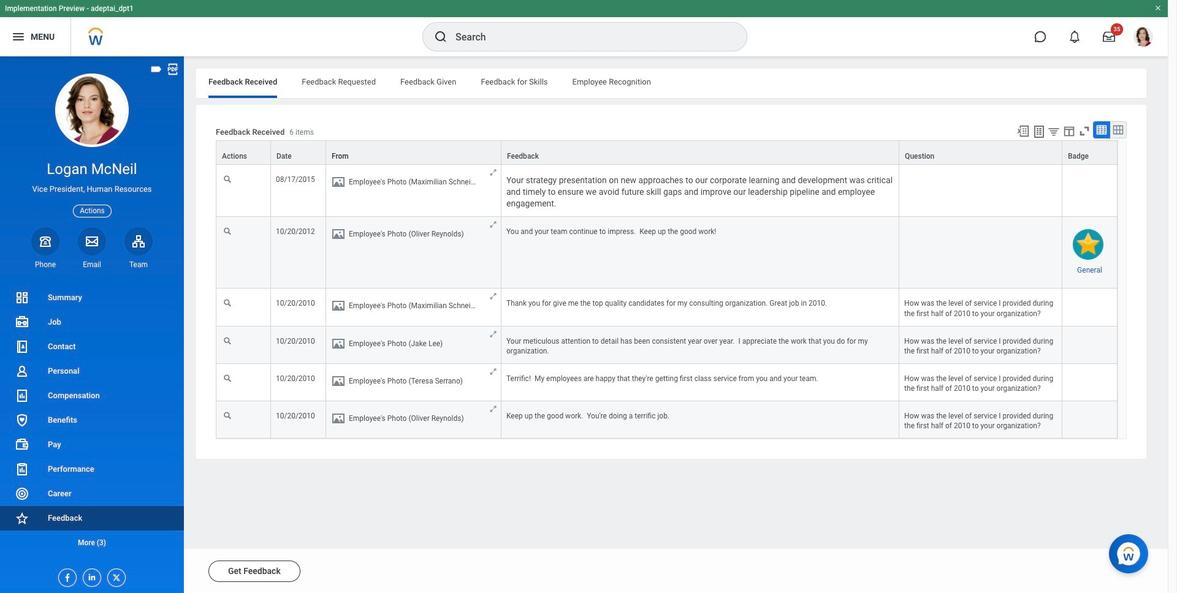 Task type: describe. For each thing, give the bounding box(es) containing it.
summary image
[[15, 291, 29, 306]]

2 row from the top
[[216, 165, 1118, 217]]

select to filter grid data image
[[1048, 125, 1061, 138]]

image image for 1st grow icon
[[331, 227, 346, 242]]

badge image
[[1074, 230, 1105, 260]]

4 grow image from the top
[[489, 405, 498, 414]]

click to view/edit grid preferences image
[[1063, 125, 1077, 138]]

feedback image
[[15, 512, 29, 526]]

personal image
[[15, 364, 29, 379]]

image image for second grow icon from the top
[[331, 299, 346, 314]]

view printable version (pdf) image
[[166, 63, 180, 76]]

search image
[[434, 29, 448, 44]]

6 row from the top
[[216, 364, 1118, 402]]

3 grow image from the top
[[489, 330, 498, 339]]

export to worksheets image
[[1033, 125, 1047, 139]]

job image
[[15, 315, 29, 330]]

1 row from the top
[[216, 141, 1118, 166]]

1 column header from the left
[[216, 141, 271, 166]]

2 grow image from the top
[[489, 292, 498, 302]]

linkedin image
[[83, 570, 97, 583]]

1 image image from the top
[[331, 175, 346, 190]]

benefits image
[[15, 413, 29, 428]]

fullscreen image
[[1079, 125, 1092, 138]]

tag image
[[150, 63, 163, 76]]

profile logan mcneil image
[[1134, 27, 1154, 49]]

table image
[[1096, 124, 1109, 136]]

phone image
[[37, 234, 54, 249]]

expand table image
[[1113, 124, 1125, 136]]

2 column header from the left
[[271, 141, 326, 166]]

5 image image from the top
[[331, 374, 346, 389]]

justify image
[[11, 29, 26, 44]]



Task type: locate. For each thing, give the bounding box(es) containing it.
banner
[[0, 0, 1169, 56]]

image image for third grow icon from the top of the page
[[331, 337, 346, 351]]

pay image
[[15, 438, 29, 453]]

notifications large image
[[1069, 31, 1082, 43]]

email logan mcneil element
[[78, 260, 106, 270]]

grow image
[[489, 168, 498, 177], [489, 367, 498, 377]]

1 vertical spatial grow image
[[489, 367, 498, 377]]

team logan mcneil element
[[125, 260, 153, 270]]

4 image image from the top
[[331, 337, 346, 351]]

5 row from the top
[[216, 327, 1118, 364]]

contact image
[[15, 340, 29, 355]]

0 vertical spatial grow image
[[489, 168, 498, 177]]

cell
[[326, 165, 502, 217], [900, 165, 1063, 217], [1063, 165, 1118, 217], [326, 217, 502, 289], [900, 217, 1063, 289], [326, 289, 502, 327], [1063, 289, 1118, 327], [326, 327, 502, 364], [1063, 327, 1118, 364], [326, 364, 502, 402], [1063, 364, 1118, 402], [326, 402, 502, 439], [1063, 402, 1118, 439]]

career image
[[15, 487, 29, 502]]

grow image for first image from the top
[[489, 168, 498, 177]]

column header
[[216, 141, 271, 166], [271, 141, 326, 166]]

1 grow image from the top
[[489, 168, 498, 177]]

performance image
[[15, 463, 29, 477]]

3 row from the top
[[216, 217, 1118, 289]]

row
[[216, 141, 1118, 166], [216, 165, 1118, 217], [216, 217, 1118, 289], [216, 289, 1118, 327], [216, 327, 1118, 364], [216, 364, 1118, 402], [216, 402, 1118, 439]]

toolbar
[[1012, 121, 1128, 141]]

7 row from the top
[[216, 402, 1118, 439]]

close environment banner image
[[1155, 4, 1163, 12]]

export to excel image
[[1017, 125, 1031, 138]]

tab list
[[196, 69, 1147, 98]]

grow image
[[489, 220, 498, 230], [489, 292, 498, 302], [489, 330, 498, 339], [489, 405, 498, 414]]

facebook image
[[59, 570, 72, 583]]

6 image image from the top
[[331, 412, 346, 426]]

2 grow image from the top
[[489, 367, 498, 377]]

image image for fourth grow icon from the top of the page
[[331, 412, 346, 426]]

inbox large image
[[1104, 31, 1116, 43]]

Search Workday  search field
[[456, 23, 722, 50]]

2 image image from the top
[[331, 227, 346, 242]]

4 row from the top
[[216, 289, 1118, 327]]

grow image for fifth image
[[489, 367, 498, 377]]

list
[[0, 286, 184, 556]]

3 image image from the top
[[331, 299, 346, 314]]

1 grow image from the top
[[489, 220, 498, 230]]

phone logan mcneil element
[[31, 260, 60, 270]]

navigation pane region
[[0, 56, 184, 594]]

mail image
[[85, 234, 99, 249]]

compensation image
[[15, 389, 29, 404]]

view team image
[[131, 234, 146, 249]]

image image
[[331, 175, 346, 190], [331, 227, 346, 242], [331, 299, 346, 314], [331, 337, 346, 351], [331, 374, 346, 389], [331, 412, 346, 426]]

x image
[[108, 570, 121, 583]]



Task type: vqa. For each thing, say whether or not it's contained in the screenshot.
worker's
no



